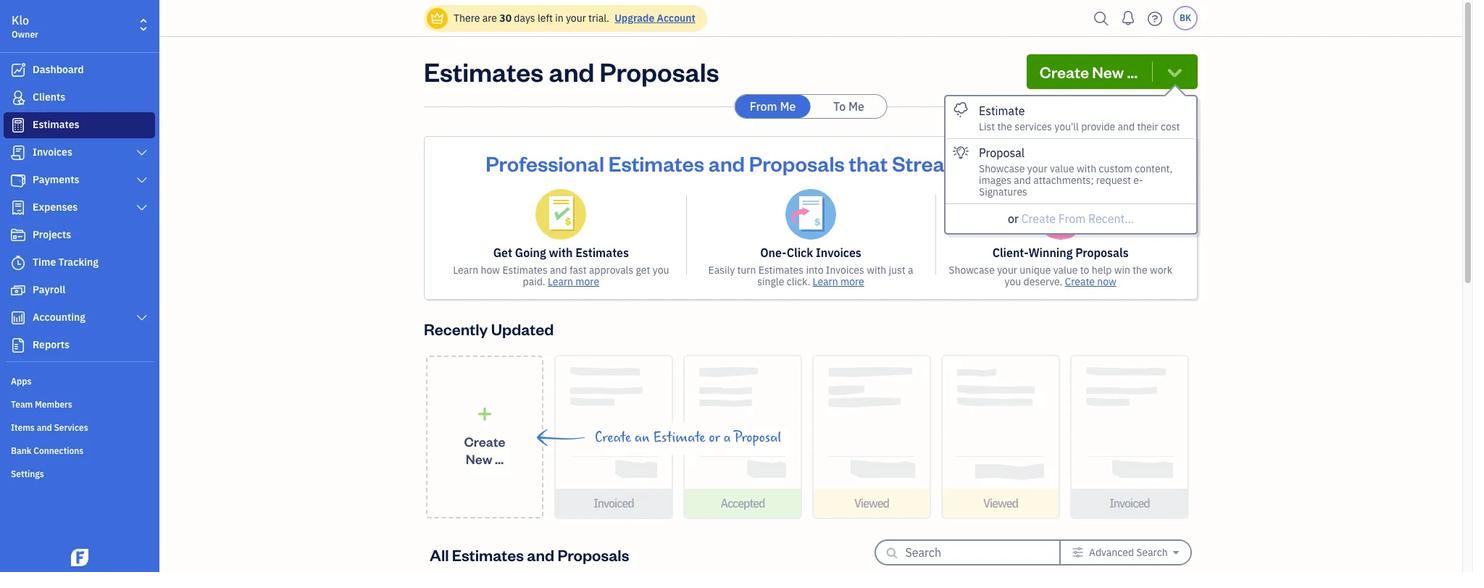 Task type: locate. For each thing, give the bounding box(es) containing it.
account
[[657, 12, 696, 25]]

1 vertical spatial the
[[1133, 264, 1148, 277]]

0 horizontal spatial invoiced
[[594, 497, 634, 511]]

0 vertical spatial showcase
[[979, 162, 1025, 175]]

with left custom
[[1077, 162, 1097, 175]]

value down client-winning proposals
[[1054, 264, 1078, 277]]

value for proposal
[[1050, 162, 1075, 175]]

0 horizontal spatial your
[[566, 12, 586, 25]]

2 viewed from the left
[[984, 497, 1019, 511]]

1 chevron large down image from the top
[[135, 175, 149, 186]]

value inside proposal showcase your value with custom content, images and attachments; request e- signatures
[[1050, 162, 1075, 175]]

1 vertical spatial invoices
[[816, 246, 862, 260]]

a up accepted
[[724, 430, 731, 447]]

1 vertical spatial chevron large down image
[[135, 202, 149, 214]]

0 vertical spatial a
[[908, 264, 914, 277]]

or
[[1008, 212, 1019, 226], [709, 430, 721, 447]]

me right from
[[780, 99, 796, 114]]

more right into
[[841, 275, 865, 289]]

new down the search icon
[[1093, 62, 1125, 82]]

learn right paid.
[[548, 275, 573, 289]]

estimate list the services you'll provide and their cost
[[979, 104, 1181, 133]]

services
[[54, 423, 88, 434]]

reports link
[[4, 333, 155, 359]]

request
[[1097, 174, 1132, 187]]

images
[[979, 174, 1012, 187]]

and inside learn how estimates and fast approvals get you paid.
[[550, 264, 567, 277]]

new
[[1093, 62, 1125, 82], [466, 451, 493, 467]]

1 vertical spatial proposal
[[734, 430, 782, 447]]

0 vertical spatial with
[[1077, 162, 1097, 175]]

1 invoiced from the left
[[594, 497, 634, 511]]

1 vertical spatial estimate
[[653, 430, 706, 447]]

1 horizontal spatial …
[[1128, 62, 1138, 82]]

deserve.
[[1024, 275, 1063, 289]]

from me
[[750, 99, 796, 114]]

1 horizontal spatial estimate
[[979, 104, 1025, 118]]

chevron large down image for invoices
[[135, 147, 149, 159]]

0 horizontal spatial more
[[576, 275, 600, 289]]

go to help image
[[1144, 8, 1167, 29]]

1 horizontal spatial create new …
[[1040, 62, 1138, 82]]

invoices up payments
[[33, 146, 72, 159]]

chevron large down image down the estimates link at the top left of the page
[[135, 147, 149, 159]]

value right your
[[1050, 162, 1075, 175]]

chevron large down image for expenses
[[135, 202, 149, 214]]

tracking
[[58, 256, 99, 269]]

invoices right into
[[826, 264, 865, 277]]

0 horizontal spatial with
[[549, 246, 573, 260]]

1 vertical spatial chevron large down image
[[135, 312, 149, 324]]

0 horizontal spatial you
[[653, 264, 669, 277]]

learn more down get going with estimates
[[548, 275, 600, 289]]

professional estimates and proposals that streamline your invoicing
[[486, 149, 1137, 177]]

0 horizontal spatial a
[[724, 430, 731, 447]]

1 vertical spatial new
[[466, 451, 493, 467]]

2 chevron large down image from the top
[[135, 312, 149, 324]]

2 vertical spatial your
[[998, 264, 1018, 277]]

estimate up list
[[979, 104, 1025, 118]]

0 vertical spatial proposal
[[979, 146, 1025, 160]]

chevrondown image
[[1165, 62, 1185, 82]]

easily turn estimates into invoices with just a single click.
[[709, 264, 914, 289]]

invoices link
[[4, 140, 155, 166]]

2 more from the left
[[841, 275, 865, 289]]

with inside proposal showcase your value with custom content, images and attachments; request e- signatures
[[1077, 162, 1097, 175]]

chevron large down image down the payroll link at left
[[135, 312, 149, 324]]

proposal
[[979, 146, 1025, 160], [734, 430, 782, 447]]

0 vertical spatial chevron large down image
[[135, 175, 149, 186]]

create new … up the estimate list the services you'll provide and their cost
[[1040, 62, 1138, 82]]

a inside easily turn estimates into invoices with just a single click.
[[908, 264, 914, 277]]

1 horizontal spatial your
[[998, 264, 1018, 277]]

time tracking
[[33, 256, 99, 269]]

work
[[1151, 264, 1173, 277]]

me for from me
[[780, 99, 796, 114]]

create an estimate or a proposal
[[595, 430, 782, 447]]

2 horizontal spatial learn
[[813, 275, 839, 289]]

a
[[908, 264, 914, 277], [724, 430, 731, 447]]

projects
[[33, 228, 71, 241]]

create new … down plus image
[[464, 433, 506, 467]]

learn more
[[548, 275, 600, 289], [813, 275, 865, 289]]

to
[[1081, 264, 1090, 277]]

win
[[1115, 264, 1131, 277]]

chevron large down image up the projects link
[[135, 202, 149, 214]]

new down plus image
[[466, 451, 493, 467]]

1 horizontal spatial learn more
[[813, 275, 865, 289]]

invoicing
[[1051, 149, 1137, 177]]

1 vertical spatial your
[[1028, 162, 1048, 175]]

0 vertical spatial value
[[1050, 162, 1075, 175]]

klo owner
[[12, 13, 38, 40]]

estimate
[[979, 104, 1025, 118], [653, 430, 706, 447]]

chevron large down image inside expenses link
[[135, 202, 149, 214]]

1 chevron large down image from the top
[[135, 147, 149, 159]]

chevron large down image
[[135, 175, 149, 186], [135, 202, 149, 214]]

2 me from the left
[[849, 99, 865, 114]]

your up signatures
[[1028, 162, 1048, 175]]

0 horizontal spatial or
[[709, 430, 721, 447]]

with up learn how estimates and fast approvals get you paid. on the left
[[549, 246, 573, 260]]

learn right click.
[[813, 275, 839, 289]]

from me link
[[735, 95, 811, 118]]

you down client-
[[1005, 275, 1022, 289]]

or down signatures
[[1008, 212, 1019, 226]]

learn more right click.
[[813, 275, 865, 289]]

showcase up signatures
[[979, 162, 1025, 175]]

1 horizontal spatial more
[[841, 275, 865, 289]]

create new …
[[1040, 62, 1138, 82], [464, 433, 506, 467]]

client-winning proposals
[[993, 246, 1129, 260]]

create left now
[[1065, 275, 1095, 289]]

more for with
[[576, 275, 600, 289]]

chevron large down image for payments
[[135, 175, 149, 186]]

1 more from the left
[[576, 275, 600, 289]]

notifications image
[[1117, 4, 1140, 33]]

chevron large down image inside accounting link
[[135, 312, 149, 324]]

advanced
[[1090, 547, 1135, 560]]

payroll
[[33, 283, 65, 297]]

proposals
[[600, 54, 720, 88], [749, 149, 845, 177], [1076, 246, 1129, 260], [558, 545, 630, 565]]

accepted
[[721, 497, 765, 511]]

2 learn more from the left
[[813, 275, 865, 289]]

klo
[[12, 13, 29, 28]]

apps link
[[4, 370, 155, 392]]

chart image
[[9, 311, 27, 326]]

1 learn more from the left
[[548, 275, 600, 289]]

your right in
[[566, 12, 586, 25]]

your down client-
[[998, 264, 1018, 277]]

time
[[33, 256, 56, 269]]

the right list
[[998, 120, 1013, 133]]

dashboard image
[[9, 63, 27, 78]]

invoiced
[[594, 497, 634, 511], [1110, 497, 1150, 511]]

get going with estimates image
[[536, 189, 587, 240]]

left
[[538, 12, 553, 25]]

or right an
[[709, 430, 721, 447]]

1 viewed from the left
[[855, 497, 890, 511]]

1 horizontal spatial the
[[1133, 264, 1148, 277]]

1 horizontal spatial invoiced
[[1110, 497, 1150, 511]]

invoices up into
[[816, 246, 862, 260]]

content,
[[1136, 162, 1173, 175]]

learn left how
[[453, 264, 479, 277]]

search
[[1137, 547, 1168, 560]]

0 vertical spatial invoices
[[33, 146, 72, 159]]

with left just at the top
[[867, 264, 887, 277]]

2 vertical spatial invoices
[[826, 264, 865, 277]]

are
[[483, 12, 497, 25]]

an
[[635, 430, 650, 447]]

there
[[454, 12, 480, 25]]

freshbooks image
[[68, 550, 91, 567]]

2 vertical spatial with
[[867, 264, 887, 277]]

2 chevron large down image from the top
[[135, 202, 149, 214]]

0 horizontal spatial viewed
[[855, 497, 890, 511]]

chevron large down image
[[135, 147, 149, 159], [135, 312, 149, 324]]

0 horizontal spatial learn more
[[548, 275, 600, 289]]

create new … button for estimates and proposals
[[1027, 54, 1198, 89]]

chevron large down image up expenses link
[[135, 175, 149, 186]]

showcase down client-
[[949, 264, 995, 277]]

1 horizontal spatial viewed
[[984, 497, 1019, 511]]

to me
[[834, 99, 865, 114]]

advanced search button
[[1061, 542, 1191, 565]]

proposal up images
[[979, 146, 1025, 160]]

upgrade
[[615, 12, 655, 25]]

create new … button for create an estimate or a proposal
[[426, 356, 544, 519]]

1 vertical spatial create new … button
[[426, 356, 544, 519]]

1 horizontal spatial proposal
[[979, 146, 1025, 160]]

estimate right an
[[653, 430, 706, 447]]

30
[[500, 12, 512, 25]]

create new … button
[[1027, 54, 1198, 89], [426, 356, 544, 519]]

0 vertical spatial or
[[1008, 212, 1019, 226]]

you right get
[[653, 264, 669, 277]]

0 vertical spatial estimate
[[979, 104, 1025, 118]]

0 horizontal spatial new
[[466, 451, 493, 467]]

attachments;
[[1034, 174, 1094, 187]]

1 vertical spatial …
[[495, 451, 504, 467]]

1 vertical spatial a
[[724, 430, 731, 447]]

0 horizontal spatial me
[[780, 99, 796, 114]]

1 horizontal spatial create new … button
[[1027, 54, 1198, 89]]

upgrade account link
[[612, 12, 696, 25]]

you
[[653, 264, 669, 277], [1005, 275, 1022, 289]]

1 me from the left
[[780, 99, 796, 114]]

invoices inside main element
[[33, 146, 72, 159]]

viewed
[[855, 497, 890, 511], [984, 497, 1019, 511]]

showcase inside showcase your unique value to help win the work you deserve.
[[949, 264, 995, 277]]

value
[[1050, 162, 1075, 175], [1054, 264, 1078, 277]]

value inside showcase your unique value to help win the work you deserve.
[[1054, 264, 1078, 277]]

clients link
[[4, 85, 155, 111]]

0 horizontal spatial learn
[[453, 264, 479, 277]]

reports
[[33, 339, 70, 352]]

0 vertical spatial create new …
[[1040, 62, 1138, 82]]

learn more for with
[[548, 275, 600, 289]]

1 horizontal spatial or
[[1008, 212, 1019, 226]]

0 horizontal spatial create new …
[[464, 433, 506, 467]]

payroll link
[[4, 278, 155, 304]]

expenses link
[[4, 195, 155, 221]]

bank connections
[[11, 446, 84, 457]]

0 vertical spatial the
[[998, 120, 1013, 133]]

expenses
[[33, 201, 78, 214]]

going
[[515, 246, 546, 260]]

owner
[[12, 29, 38, 40]]

1 horizontal spatial new
[[1093, 62, 1125, 82]]

1 vertical spatial create new …
[[464, 433, 506, 467]]

and inside the estimate list the services you'll provide and their cost
[[1118, 120, 1135, 133]]

learn for get going with estimates
[[548, 275, 573, 289]]

proposal up accepted
[[734, 430, 782, 447]]

more
[[576, 275, 600, 289], [841, 275, 865, 289]]

the right win
[[1133, 264, 1148, 277]]

project image
[[9, 228, 27, 243]]

2 horizontal spatial with
[[1077, 162, 1097, 175]]

a right just at the top
[[908, 264, 914, 277]]

caretdown image
[[1174, 547, 1180, 559]]

get going with estimates
[[493, 246, 629, 260]]

1 horizontal spatial you
[[1005, 275, 1022, 289]]

estimates
[[424, 54, 544, 88], [33, 118, 79, 131], [609, 149, 705, 177], [576, 246, 629, 260], [503, 264, 548, 277], [759, 264, 804, 277], [452, 545, 524, 565]]

0 horizontal spatial the
[[998, 120, 1013, 133]]

all
[[430, 545, 449, 565]]

0 vertical spatial create new … button
[[1027, 54, 1198, 89]]

the
[[998, 120, 1013, 133], [1133, 264, 1148, 277]]

time tracking link
[[4, 250, 155, 276]]

0 horizontal spatial …
[[495, 451, 504, 467]]

1 horizontal spatial me
[[849, 99, 865, 114]]

0 vertical spatial chevron large down image
[[135, 147, 149, 159]]

create down plus image
[[464, 433, 506, 450]]

clients
[[33, 91, 65, 104]]

1 horizontal spatial a
[[908, 264, 914, 277]]

0 vertical spatial …
[[1128, 62, 1138, 82]]

payments link
[[4, 167, 155, 194]]

all estimates and proposals
[[430, 545, 630, 565]]

me right the to
[[849, 99, 865, 114]]

their
[[1138, 120, 1159, 133]]

1 horizontal spatial learn
[[548, 275, 573, 289]]

custom
[[1099, 162, 1133, 175]]

estimates inside easily turn estimates into invoices with just a single click.
[[759, 264, 804, 277]]

get
[[636, 264, 651, 277]]

more down get going with estimates
[[576, 275, 600, 289]]

1 horizontal spatial with
[[867, 264, 887, 277]]

1 vertical spatial showcase
[[949, 264, 995, 277]]

0 vertical spatial new
[[1093, 62, 1125, 82]]

me
[[780, 99, 796, 114], [849, 99, 865, 114]]

1 vertical spatial value
[[1054, 264, 1078, 277]]

2 horizontal spatial your
[[1028, 162, 1048, 175]]

0 horizontal spatial create new … button
[[426, 356, 544, 519]]



Task type: vqa. For each thing, say whether or not it's contained in the screenshot.
Search icon
yes



Task type: describe. For each thing, give the bounding box(es) containing it.
bk button
[[1174, 6, 1198, 30]]

signatures
[[979, 186, 1028, 199]]

team members
[[11, 399, 72, 410]]

me for to me
[[849, 99, 865, 114]]

fast
[[570, 264, 587, 277]]

services
[[1015, 120, 1053, 133]]

there are 30 days left in your trial. upgrade account
[[454, 12, 696, 25]]

learn for one-click invoices
[[813, 275, 839, 289]]

members
[[35, 399, 72, 410]]

create left an
[[595, 430, 632, 447]]

you'll
[[1055, 120, 1079, 133]]

new inside create new …
[[466, 451, 493, 467]]

help
[[1092, 264, 1112, 277]]

get
[[493, 246, 513, 260]]

the inside showcase your unique value to help win the work you deserve.
[[1133, 264, 1148, 277]]

search image
[[1090, 8, 1114, 29]]

approvals
[[589, 264, 634, 277]]

payment image
[[9, 173, 27, 188]]

estimates link
[[4, 112, 155, 138]]

value for showcase
[[1054, 264, 1078, 277]]

estimates inside learn how estimates and fast approvals get you paid.
[[503, 264, 548, 277]]

professional
[[486, 149, 605, 177]]

to
[[834, 99, 846, 114]]

that
[[849, 149, 888, 177]]

create now
[[1065, 275, 1117, 289]]

payments
[[33, 173, 79, 186]]

how
[[481, 264, 500, 277]]

turn
[[738, 264, 756, 277]]

list
[[979, 120, 995, 133]]

trial.
[[589, 12, 610, 25]]

winning
[[1029, 246, 1073, 260]]

estimate image
[[9, 118, 27, 133]]

your
[[1002, 149, 1047, 177]]

streamline
[[893, 149, 998, 177]]

showcase your unique value to help win the work you deserve.
[[949, 264, 1173, 289]]

single
[[758, 275, 785, 289]]

unique
[[1020, 264, 1052, 277]]

just
[[889, 264, 906, 277]]

recently updated
[[424, 319, 554, 339]]

0 horizontal spatial proposal
[[734, 430, 782, 447]]

and inside proposal showcase your value with custom content, images and attachments; request e- signatures
[[1014, 174, 1032, 187]]

2 invoiced from the left
[[1110, 497, 1150, 511]]

bank connections link
[[4, 440, 155, 462]]

showcase inside proposal showcase your value with custom content, images and attachments; request e- signatures
[[979, 162, 1025, 175]]

one-click invoices
[[761, 246, 862, 260]]

apps
[[11, 376, 32, 387]]

estimate inside the estimate list the services you'll provide and their cost
[[979, 104, 1025, 118]]

your inside showcase your unique value to help win the work you deserve.
[[998, 264, 1018, 277]]

proposal showcase your value with custom content, images and attachments; request e- signatures
[[979, 146, 1173, 199]]

accounting link
[[4, 305, 155, 331]]

one-click invoices image
[[786, 189, 837, 240]]

team members link
[[4, 394, 155, 415]]

you inside learn how estimates and fast approvals get you paid.
[[653, 264, 669, 277]]

e-
[[1134, 174, 1144, 187]]

settings image
[[1073, 547, 1084, 559]]

cost
[[1161, 120, 1181, 133]]

main element
[[0, 0, 196, 573]]

invoice image
[[9, 146, 27, 160]]

team
[[11, 399, 33, 410]]

more for invoices
[[841, 275, 865, 289]]

bk
[[1180, 12, 1192, 23]]

invoices inside easily turn estimates into invoices with just a single click.
[[826, 264, 865, 277]]

paid.
[[523, 275, 546, 289]]

advanced search
[[1090, 547, 1168, 560]]

settings link
[[4, 463, 155, 485]]

Search text field
[[906, 542, 1036, 565]]

report image
[[9, 339, 27, 353]]

learn inside learn how estimates and fast approvals get you paid.
[[453, 264, 479, 277]]

provide
[[1082, 120, 1116, 133]]

your inside proposal showcase your value with custom content, images and attachments; request e- signatures
[[1028, 162, 1048, 175]]

you inside showcase your unique value to help win the work you deserve.
[[1005, 275, 1022, 289]]

crown image
[[430, 11, 445, 26]]

learn more for invoices
[[813, 275, 865, 289]]

updated
[[491, 319, 554, 339]]

money image
[[9, 283, 27, 298]]

estimates inside main element
[[33, 118, 79, 131]]

plus image
[[477, 407, 493, 422]]

client image
[[9, 91, 27, 105]]

bank
[[11, 446, 32, 457]]

dashboard link
[[4, 57, 155, 83]]

expense image
[[9, 201, 27, 215]]

proposal inside proposal showcase your value with custom content, images and attachments; request e- signatures
[[979, 146, 1025, 160]]

click
[[787, 246, 814, 260]]

in
[[555, 12, 564, 25]]

to me link
[[812, 95, 887, 118]]

click.
[[787, 275, 811, 289]]

items and services
[[11, 423, 88, 434]]

1 vertical spatial or
[[709, 430, 721, 447]]

create up the estimate list the services you'll provide and their cost
[[1040, 62, 1090, 82]]

0 horizontal spatial estimate
[[653, 430, 706, 447]]

1 vertical spatial with
[[549, 246, 573, 260]]

projects link
[[4, 223, 155, 249]]

items
[[11, 423, 35, 434]]

0 vertical spatial your
[[566, 12, 586, 25]]

client-winning proposals image
[[1036, 189, 1086, 240]]

settings
[[11, 469, 44, 480]]

into
[[806, 264, 824, 277]]

with inside easily turn estimates into invoices with just a single click.
[[867, 264, 887, 277]]

items and services link
[[4, 417, 155, 439]]

and inside 'link'
[[37, 423, 52, 434]]

timer image
[[9, 256, 27, 270]]

now
[[1098, 275, 1117, 289]]

the inside the estimate list the services you'll provide and their cost
[[998, 120, 1013, 133]]

connections
[[34, 446, 84, 457]]

one-
[[761, 246, 787, 260]]

chevron large down image for accounting
[[135, 312, 149, 324]]

recently
[[424, 319, 488, 339]]

from
[[750, 99, 778, 114]]

accounting
[[33, 311, 86, 324]]



